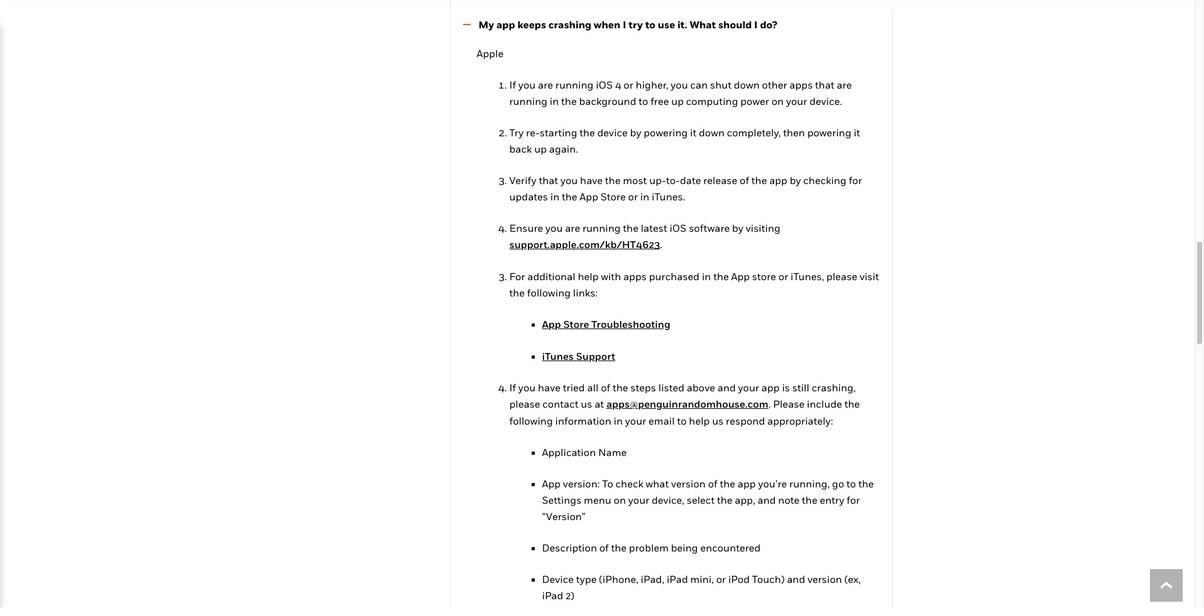 Task type: vqa. For each thing, say whether or not it's contained in the screenshot.
news
no



Task type: locate. For each thing, give the bounding box(es) containing it.
2 vertical spatial running
[[583, 222, 621, 235]]

and right touch)
[[787, 573, 806, 586]]

1 horizontal spatial .
[[769, 398, 771, 411]]

1 vertical spatial for
[[847, 494, 861, 507]]

ios left 4
[[596, 79, 613, 91]]

. inside . please include the following information in your email to help us respond appropriately:
[[769, 398, 771, 411]]

1 horizontal spatial ios
[[670, 222, 687, 235]]

for
[[849, 174, 863, 187], [847, 494, 861, 507]]

following
[[527, 287, 571, 299], [510, 415, 553, 427]]

should
[[719, 18, 752, 31]]

you inside ensure you are running the latest ios software by visiting support.apple.com/kb/ht4623 .
[[546, 222, 563, 235]]

app inside verify that you have the most up-to-date release of the app by checking for updates in the app store or in itunes.
[[580, 191, 599, 203]]

it.
[[678, 18, 688, 31]]

0 horizontal spatial version
[[672, 478, 706, 490]]

for additional help with apps purchased in the app store or itunes, please visit the following links:
[[510, 270, 880, 299]]

in inside . please include the following information in your email to help us respond appropriately:
[[614, 415, 623, 427]]

background
[[579, 95, 637, 108]]

the down for
[[510, 287, 525, 299]]

for inside app version: to check what version of the app you're running, go to the settings menu on your device, select the app, and note the entry for "version"
[[847, 494, 861, 507]]

running,
[[790, 478, 830, 490]]

in up the name
[[614, 415, 623, 427]]

device,
[[652, 494, 685, 507]]

powering
[[644, 127, 688, 139], [808, 127, 852, 139]]

the left steps
[[613, 382, 629, 394]]

or right store
[[779, 270, 789, 283]]

or inside the for additional help with apps purchased in the app store or itunes, please visit the following links:
[[779, 270, 789, 283]]

(iphone,
[[599, 573, 639, 586]]

up inside try re-starting the device by powering it down completely, then powering it back up again.
[[535, 143, 547, 156]]

if for if you are running ios 4 or higher, you can shut down other apps that are running in the background to free up computing power on your device.
[[510, 79, 516, 91]]

your
[[787, 95, 808, 108], [739, 382, 760, 394], [626, 415, 647, 427], [629, 494, 650, 507]]

0 vertical spatial have
[[580, 174, 603, 187]]

you for all
[[519, 382, 536, 394]]

you left tried
[[519, 382, 536, 394]]

being
[[671, 542, 698, 554]]

higher,
[[636, 79, 669, 91]]

the up app,
[[720, 478, 736, 490]]

version up select
[[672, 478, 706, 490]]

please left 'contact'
[[510, 398, 541, 411]]

your down other
[[787, 95, 808, 108]]

0 vertical spatial us
[[581, 398, 593, 411]]

for right checking
[[849, 174, 863, 187]]

0 horizontal spatial store
[[564, 318, 589, 331]]

have up 'contact'
[[538, 382, 561, 394]]

1 vertical spatial up
[[535, 143, 547, 156]]

have left most
[[580, 174, 603, 187]]

app store troubleshooting link
[[542, 318, 671, 331]]

2 vertical spatial by
[[733, 222, 744, 235]]

and down you're
[[758, 494, 776, 507]]

2 horizontal spatial are
[[837, 79, 852, 91]]

that up device.
[[816, 79, 835, 91]]

encountered
[[701, 542, 761, 554]]

. please include the following information in your email to help us respond appropriately:
[[510, 398, 860, 427]]

app up app,
[[738, 478, 756, 490]]

1 if from the top
[[510, 79, 516, 91]]

or left the ipod
[[717, 573, 726, 586]]

0 horizontal spatial it
[[690, 127, 697, 139]]

what
[[690, 18, 716, 31]]

0 vertical spatial for
[[849, 174, 863, 187]]

app left store
[[732, 270, 750, 283]]

that right verify
[[539, 174, 558, 187]]

1 horizontal spatial it
[[854, 127, 861, 139]]

crashing,
[[812, 382, 856, 394]]

1 horizontal spatial ipad
[[667, 573, 688, 586]]

the inside if you are running ios 4 or higher, you can shut down other apps that are running in the background to free up computing power on your device.
[[562, 95, 577, 108]]

0 horizontal spatial .
[[660, 239, 663, 251]]

you inside the if you have tried all of the steps listed above and your app is still crashing, please contact us at
[[519, 382, 536, 394]]

0 horizontal spatial up
[[535, 143, 547, 156]]

0 horizontal spatial apps
[[624, 270, 647, 283]]

running up support.apple.com/kb/ht4623
[[583, 222, 621, 235]]

1 vertical spatial and
[[758, 494, 776, 507]]

help down "apps@penguinrandomhouse.com"
[[689, 415, 710, 427]]

running inside ensure you are running the latest ios software by visiting support.apple.com/kb/ht4623 .
[[583, 222, 621, 235]]

1 vertical spatial help
[[689, 415, 710, 427]]

0 vertical spatial by
[[630, 127, 642, 139]]

1 vertical spatial apps
[[624, 270, 647, 283]]

0 vertical spatial version
[[672, 478, 706, 490]]

for right "entry" on the bottom right of the page
[[847, 494, 861, 507]]

0 vertical spatial ipad
[[667, 573, 688, 586]]

1 horizontal spatial are
[[565, 222, 581, 235]]

and right above at the bottom
[[718, 382, 736, 394]]

the left device
[[580, 127, 595, 139]]

re-
[[526, 127, 540, 139]]

1 horizontal spatial i
[[755, 18, 758, 31]]

release
[[704, 174, 738, 187]]

if inside if you are running ios 4 or higher, you can shut down other apps that are running in the background to free up computing power on your device.
[[510, 79, 516, 91]]

1 horizontal spatial powering
[[808, 127, 852, 139]]

app left is at the bottom right of the page
[[762, 382, 780, 394]]

apps right 'with'
[[624, 270, 647, 283]]

0 horizontal spatial ipad
[[542, 590, 564, 602]]

ipad
[[667, 573, 688, 586], [542, 590, 564, 602]]

1 horizontal spatial and
[[758, 494, 776, 507]]

app inside the for additional help with apps purchased in the app store or itunes, please visit the following links:
[[732, 270, 750, 283]]

1 vertical spatial please
[[510, 398, 541, 411]]

0 vertical spatial running
[[556, 79, 594, 91]]

if up the try at the left of the page
[[510, 79, 516, 91]]

0 vertical spatial apps
[[790, 79, 813, 91]]

0 horizontal spatial ios
[[596, 79, 613, 91]]

help inside the for additional help with apps purchased in the app store or itunes, please visit the following links:
[[578, 270, 599, 283]]

are up the support.apple.com/kb/ht4623 link
[[565, 222, 581, 235]]

to
[[646, 18, 656, 31], [639, 95, 649, 108], [678, 415, 687, 427], [847, 478, 857, 490]]

1 horizontal spatial down
[[734, 79, 760, 91]]

when
[[594, 18, 621, 31]]

1 horizontal spatial help
[[689, 415, 710, 427]]

if left tried
[[510, 382, 516, 394]]

apple
[[477, 47, 504, 60]]

you down again.
[[561, 174, 578, 187]]

or inside device type (iphone, ipad, ipad mini, or ipod touch) and version (ex, ipad 2)
[[717, 573, 726, 586]]

by
[[630, 127, 642, 139], [790, 174, 801, 187], [733, 222, 744, 235]]

to left free
[[639, 95, 649, 108]]

verify that you have the most up-to-date release of the app by checking for updates in the app store or in itunes.
[[510, 174, 863, 203]]

0 vertical spatial store
[[601, 191, 626, 203]]

store inside verify that you have the most up-to-date release of the app by checking for updates in the app store or in itunes.
[[601, 191, 626, 203]]

0 horizontal spatial down
[[699, 127, 725, 139]]

1 vertical spatial .
[[769, 398, 771, 411]]

us left the at at the bottom of the page
[[581, 398, 593, 411]]

1 horizontal spatial by
[[733, 222, 744, 235]]

up down re-
[[535, 143, 547, 156]]

information
[[556, 415, 612, 427]]

help up links:
[[578, 270, 599, 283]]

the down 'crashing,' at the right bottom
[[845, 398, 860, 411]]

app left checking
[[770, 174, 788, 187]]

all
[[588, 382, 599, 394]]

i left do?
[[755, 18, 758, 31]]

1 vertical spatial have
[[538, 382, 561, 394]]

app up settings
[[542, 478, 561, 490]]

app
[[580, 191, 599, 203], [732, 270, 750, 283], [542, 318, 561, 331], [542, 478, 561, 490]]

0 horizontal spatial help
[[578, 270, 599, 283]]

version inside device type (iphone, ipad, ipad mini, or ipod touch) and version (ex, ipad 2)
[[808, 573, 843, 586]]

app inside verify that you have the most up-to-date release of the app by checking for updates in the app store or in itunes.
[[770, 174, 788, 187]]

(ex,
[[845, 573, 861, 586]]

us
[[581, 398, 593, 411], [713, 415, 724, 427]]

if you have tried all of the steps listed above and your app is still crashing, please contact us at
[[510, 382, 856, 411]]

following inside . please include the following information in your email to help us respond appropriately:
[[510, 415, 553, 427]]

up right free
[[672, 95, 684, 108]]

ipad down device
[[542, 590, 564, 602]]

1 horizontal spatial store
[[601, 191, 626, 203]]

or right 4
[[624, 79, 634, 91]]

store up itunes support
[[564, 318, 589, 331]]

and inside app version: to check what version of the app you're running, go to the settings menu on your device, select the app, and note the entry for "version"
[[758, 494, 776, 507]]

4
[[616, 79, 622, 91]]

ios right latest
[[670, 222, 687, 235]]

0 vertical spatial that
[[816, 79, 835, 91]]

. left please on the right bottom of page
[[769, 398, 771, 411]]

the inside try re-starting the device by powering it down completely, then powering it back up again.
[[580, 127, 595, 139]]

of right 'release'
[[740, 174, 750, 187]]

1 vertical spatial down
[[699, 127, 725, 139]]

version
[[672, 478, 706, 490], [808, 573, 843, 586]]

1 horizontal spatial on
[[772, 95, 784, 108]]

0 vertical spatial please
[[827, 270, 858, 283]]

store down most
[[601, 191, 626, 203]]

following down 'contact'
[[510, 415, 553, 427]]

device
[[598, 127, 628, 139]]

following inside the for additional help with apps purchased in the app store or itunes, please visit the following links:
[[527, 287, 571, 299]]

on down other
[[772, 95, 784, 108]]

to down "apps@penguinrandomhouse.com"
[[678, 415, 687, 427]]

appropriately:
[[768, 415, 834, 427]]

1 vertical spatial on
[[614, 494, 626, 507]]

or down most
[[629, 191, 638, 203]]

that inside verify that you have the most up-to-date release of the app by checking for updates in the app store or in itunes.
[[539, 174, 558, 187]]

1 horizontal spatial version
[[808, 573, 843, 586]]

.
[[660, 239, 663, 251], [769, 398, 771, 411]]

for
[[510, 270, 525, 283]]

your left email
[[626, 415, 647, 427]]

running up background on the top of the page
[[556, 79, 594, 91]]

0 horizontal spatial i
[[623, 18, 627, 31]]

in down most
[[641, 191, 650, 203]]

2 i from the left
[[755, 18, 758, 31]]

are up re-
[[538, 79, 553, 91]]

1 vertical spatial ios
[[670, 222, 687, 235]]

1 horizontal spatial please
[[827, 270, 858, 283]]

name
[[599, 446, 627, 459]]

1 vertical spatial by
[[790, 174, 801, 187]]

please left visit
[[827, 270, 858, 283]]

1 horizontal spatial us
[[713, 415, 724, 427]]

0 vertical spatial down
[[734, 79, 760, 91]]

0 vertical spatial on
[[772, 95, 784, 108]]

and
[[718, 382, 736, 394], [758, 494, 776, 507], [787, 573, 806, 586]]

you right ensure
[[546, 222, 563, 235]]

in right updates
[[551, 191, 560, 203]]

to right go
[[847, 478, 857, 490]]

0 vertical spatial ios
[[596, 79, 613, 91]]

0 vertical spatial following
[[527, 287, 571, 299]]

you inside verify that you have the most up-to-date release of the app by checking for updates in the app store or in itunes.
[[561, 174, 578, 187]]

down
[[734, 79, 760, 91], [699, 127, 725, 139]]

try re-starting the device by powering it down completely, then powering it back up again.
[[510, 127, 861, 156]]

back
[[510, 143, 532, 156]]

powering down free
[[644, 127, 688, 139]]

of right all at left
[[601, 382, 611, 394]]

0 horizontal spatial please
[[510, 398, 541, 411]]

that inside if you are running ios 4 or higher, you can shut down other apps that are running in the background to free up computing power on your device.
[[816, 79, 835, 91]]

app inside app version: to check what version of the app you're running, go to the settings menu on your device, select the app, and note the entry for "version"
[[738, 478, 756, 490]]

0 horizontal spatial and
[[718, 382, 736, 394]]

1 vertical spatial us
[[713, 415, 724, 427]]

on down check
[[614, 494, 626, 507]]

1 vertical spatial following
[[510, 415, 553, 427]]

up inside if you are running ios 4 or higher, you can shut down other apps that are running in the background to free up computing power on your device.
[[672, 95, 684, 108]]

my app keeps crashing when i try to use it. what should i do?
[[479, 18, 778, 31]]

of inside the if you have tried all of the steps listed above and your app is still crashing, please contact us at
[[601, 382, 611, 394]]

2 horizontal spatial and
[[787, 573, 806, 586]]

1 vertical spatial that
[[539, 174, 558, 187]]

in up starting
[[550, 95, 559, 108]]

the up starting
[[562, 95, 577, 108]]

app
[[497, 18, 515, 31], [770, 174, 788, 187], [762, 382, 780, 394], [738, 478, 756, 490]]

1 vertical spatial if
[[510, 382, 516, 394]]

1 it from the left
[[690, 127, 697, 139]]

0 vertical spatial if
[[510, 79, 516, 91]]

the left latest
[[623, 222, 639, 235]]

ensure you are running the latest ios software by visiting support.apple.com/kb/ht4623 .
[[510, 222, 781, 251]]

help
[[578, 270, 599, 283], [689, 415, 710, 427]]

have
[[580, 174, 603, 187], [538, 382, 561, 394]]

itunes,
[[791, 270, 825, 283]]

us left respond
[[713, 415, 724, 427]]

are inside ensure you are running the latest ios software by visiting support.apple.com/kb/ht4623 .
[[565, 222, 581, 235]]

. down latest
[[660, 239, 663, 251]]

on inside app version: to check what version of the app you're running, go to the settings menu on your device, select the app, and note the entry for "version"
[[614, 494, 626, 507]]

in inside if you are running ios 4 or higher, you can shut down other apps that are running in the background to free up computing power on your device.
[[550, 95, 559, 108]]

are for ensure you are running the latest ios software by visiting support.apple.com/kb/ht4623 .
[[565, 222, 581, 235]]

down up power
[[734, 79, 760, 91]]

0 horizontal spatial are
[[538, 79, 553, 91]]

contact
[[543, 398, 579, 411]]

version inside app version: to check what version of the app you're running, go to the settings menu on your device, select the app, and note the entry for "version"
[[672, 478, 706, 490]]

menu
[[584, 494, 612, 507]]

running up re-
[[510, 95, 548, 108]]

i
[[623, 18, 627, 31], [755, 18, 758, 31]]

0 horizontal spatial by
[[630, 127, 642, 139]]

above
[[687, 382, 716, 394]]

0 vertical spatial help
[[578, 270, 599, 283]]

0 vertical spatial .
[[660, 239, 663, 251]]

if inside the if you have tried all of the steps listed above and your app is still crashing, please contact us at
[[510, 382, 516, 394]]

1 vertical spatial running
[[510, 95, 548, 108]]

for inside verify that you have the most up-to-date release of the app by checking for updates in the app store or in itunes.
[[849, 174, 863, 187]]

store
[[753, 270, 777, 283]]

are up device.
[[837, 79, 852, 91]]

that
[[816, 79, 835, 91], [539, 174, 558, 187]]

on
[[772, 95, 784, 108], [614, 494, 626, 507]]

app up the support.apple.com/kb/ht4623 link
[[580, 191, 599, 203]]

1 horizontal spatial have
[[580, 174, 603, 187]]

0 horizontal spatial have
[[538, 382, 561, 394]]

1 horizontal spatial apps
[[790, 79, 813, 91]]

app right my
[[497, 18, 515, 31]]

of
[[740, 174, 750, 187], [601, 382, 611, 394], [708, 478, 718, 490], [600, 542, 609, 554]]

0 horizontal spatial that
[[539, 174, 558, 187]]

by right device
[[630, 127, 642, 139]]

device type (iphone, ipad, ipad mini, or ipod touch) and version (ex, ipad 2)
[[542, 573, 861, 602]]

touch)
[[753, 573, 785, 586]]

running
[[556, 79, 594, 91], [510, 95, 548, 108], [583, 222, 621, 235]]

your up respond
[[739, 382, 760, 394]]

by left checking
[[790, 174, 801, 187]]

i left try
[[623, 18, 627, 31]]

your down check
[[629, 494, 650, 507]]

by left visiting
[[733, 222, 744, 235]]

0 vertical spatial and
[[718, 382, 736, 394]]

2 vertical spatial and
[[787, 573, 806, 586]]

down down computing at the right top of page
[[699, 127, 725, 139]]

0 horizontal spatial on
[[614, 494, 626, 507]]

of up select
[[708, 478, 718, 490]]

apps right other
[[790, 79, 813, 91]]

ipad left mini,
[[667, 573, 688, 586]]

1 vertical spatial version
[[808, 573, 843, 586]]

1 horizontal spatial that
[[816, 79, 835, 91]]

0 vertical spatial up
[[672, 95, 684, 108]]

entry
[[820, 494, 845, 507]]

you up re-
[[519, 79, 536, 91]]

are
[[538, 79, 553, 91], [837, 79, 852, 91], [565, 222, 581, 235]]

ios
[[596, 79, 613, 91], [670, 222, 687, 235]]

2 horizontal spatial by
[[790, 174, 801, 187]]

2)
[[566, 590, 575, 602]]

2 if from the top
[[510, 382, 516, 394]]

0 horizontal spatial us
[[581, 398, 593, 411]]

version left (ex,
[[808, 573, 843, 586]]

1 horizontal spatial up
[[672, 95, 684, 108]]

again.
[[549, 143, 579, 156]]

select
[[687, 494, 715, 507]]

0 horizontal spatial powering
[[644, 127, 688, 139]]

in right purchased
[[702, 270, 711, 283]]

note
[[779, 494, 800, 507]]

following down additional
[[527, 287, 571, 299]]

mini,
[[691, 573, 714, 586]]

of inside verify that you have the most up-to-date release of the app by checking for updates in the app store or in itunes.
[[740, 174, 750, 187]]

the left problem
[[612, 542, 627, 554]]

your inside if you are running ios 4 or higher, you can shut down other apps that are running in the background to free up computing power on your device.
[[787, 95, 808, 108]]

are for if you are running ios 4 or higher, you can shut down other apps that are running in the background to free up computing power on your device.
[[538, 79, 553, 91]]

help inside . please include the following information in your email to help us respond appropriately:
[[689, 415, 710, 427]]

1 vertical spatial ipad
[[542, 590, 564, 602]]

powering down device.
[[808, 127, 852, 139]]



Task type: describe. For each thing, give the bounding box(es) containing it.
date
[[680, 174, 701, 187]]

apps@penguinrandomhouse.com
[[607, 398, 769, 411]]

by inside verify that you have the most up-to-date release of the app by checking for updates in the app store or in itunes.
[[790, 174, 801, 187]]

tried
[[563, 382, 585, 394]]

respond
[[726, 415, 765, 427]]

listed
[[659, 382, 685, 394]]

apps inside if you are running ios 4 or higher, you can shut down other apps that are running in the background to free up computing power on your device.
[[790, 79, 813, 91]]

support.apple.com/kb/ht4623 link
[[510, 239, 660, 251]]

please inside the for additional help with apps purchased in the app store or itunes, please visit the following links:
[[827, 270, 858, 283]]

please inside the if you have tried all of the steps listed above and your app is still crashing, please contact us at
[[510, 398, 541, 411]]

purchased
[[649, 270, 700, 283]]

you left can
[[671, 79, 688, 91]]

application name
[[542, 446, 627, 459]]

up-
[[650, 174, 666, 187]]

troubleshooting
[[592, 318, 671, 331]]

to inside app version: to check what version of the app you're running, go to the settings menu on your device, select the app, and note the entry for "version"
[[847, 478, 857, 490]]

include
[[807, 398, 843, 411]]

to inside if you are running ios 4 or higher, you can shut down other apps that are running in the background to free up computing power on your device.
[[639, 95, 649, 108]]

you for ios
[[519, 79, 536, 91]]

if you are running ios 4 or higher, you can shut down other apps that are running in the background to free up computing power on your device.
[[510, 79, 852, 108]]

other
[[762, 79, 788, 91]]

and inside device type (iphone, ipad, ipad mini, or ipod touch) and version (ex, ipad 2)
[[787, 573, 806, 586]]

app inside the if you have tried all of the steps listed above and your app is still crashing, please contact us at
[[762, 382, 780, 394]]

ipod
[[729, 573, 750, 586]]

ios inside ensure you are running the latest ios software by visiting support.apple.com/kb/ht4623 .
[[670, 222, 687, 235]]

please
[[774, 398, 805, 411]]

have inside verify that you have the most up-to-date release of the app by checking for updates in the app store or in itunes.
[[580, 174, 603, 187]]

device.
[[810, 95, 843, 108]]

support
[[576, 350, 616, 363]]

updates
[[510, 191, 548, 203]]

the right go
[[859, 478, 874, 490]]

2 it from the left
[[854, 127, 861, 139]]

your inside . please include the following information in your email to help us respond appropriately:
[[626, 415, 647, 427]]

version:
[[563, 478, 600, 490]]

running for ensure
[[583, 222, 621, 235]]

down inside if you are running ios 4 or higher, you can shut down other apps that are running in the background to free up computing power on your device.
[[734, 79, 760, 91]]

or inside verify that you have the most up-to-date release of the app by checking for updates in the app store or in itunes.
[[629, 191, 638, 203]]

ensure
[[510, 222, 543, 235]]

description of the problem being encountered
[[542, 542, 761, 554]]

steps
[[631, 382, 656, 394]]

shut
[[711, 79, 732, 91]]

have inside the if you have tried all of the steps listed above and your app is still crashing, please contact us at
[[538, 382, 561, 394]]

"version"
[[542, 510, 586, 523]]

the inside the if you have tried all of the steps listed above and your app is still crashing, please contact us at
[[613, 382, 629, 394]]

use
[[658, 18, 676, 31]]

the left store
[[714, 270, 729, 283]]

support.apple.com/kb/ht4623
[[510, 239, 660, 251]]

software
[[689, 222, 730, 235]]

ipad,
[[641, 573, 665, 586]]

the left most
[[605, 174, 621, 187]]

the down running,
[[802, 494, 818, 507]]

by inside try re-starting the device by powering it down completely, then powering it back up again.
[[630, 127, 642, 139]]

if for if you have tried all of the steps listed above and your app is still crashing, please contact us at
[[510, 382, 516, 394]]

your inside app version: to check what version of the app you're running, go to the settings menu on your device, select the app, and note the entry for "version"
[[629, 494, 650, 507]]

itunes
[[542, 350, 574, 363]]

of right 'description'
[[600, 542, 609, 554]]

to right try
[[646, 18, 656, 31]]

the left app,
[[717, 494, 733, 507]]

running for if
[[556, 79, 594, 91]]

latest
[[641, 222, 668, 235]]

go
[[833, 478, 845, 490]]

to inside . please include the following information in your email to help us respond appropriately:
[[678, 415, 687, 427]]

links:
[[573, 287, 598, 299]]

in inside the for additional help with apps purchased in the app store or itunes, please visit the following links:
[[702, 270, 711, 283]]

us inside . please include the following information in your email to help us respond appropriately:
[[713, 415, 724, 427]]

what
[[646, 478, 669, 490]]

itunes support link
[[542, 350, 616, 363]]

check
[[616, 478, 644, 490]]

visit
[[860, 270, 880, 283]]

on inside if you are running ios 4 or higher, you can shut down other apps that are running in the background to free up computing power on your device.
[[772, 95, 784, 108]]

1 i from the left
[[623, 18, 627, 31]]

the inside . please include the following information in your email to help us respond appropriately:
[[845, 398, 860, 411]]

checking
[[804, 174, 847, 187]]

starting
[[540, 127, 578, 139]]

or inside if you are running ios 4 or higher, you can shut down other apps that are running in the background to free up computing power on your device.
[[624, 79, 634, 91]]

computing
[[687, 95, 739, 108]]

to-
[[666, 174, 680, 187]]

itunes.
[[652, 191, 686, 203]]

then
[[784, 127, 805, 139]]

the right 'release'
[[752, 174, 767, 187]]

additional
[[528, 270, 576, 283]]

app version: to check what version of the app you're running, go to the settings menu on your device, select the app, and note the entry for "version"
[[542, 478, 874, 523]]

try
[[629, 18, 643, 31]]

crashing
[[549, 18, 592, 31]]

apps inside the for additional help with apps purchased in the app store or itunes, please visit the following links:
[[624, 270, 647, 283]]

and inside the if you have tried all of the steps listed above and your app is still crashing, please contact us at
[[718, 382, 736, 394]]

2 powering from the left
[[808, 127, 852, 139]]

do?
[[761, 18, 778, 31]]

app up itunes
[[542, 318, 561, 331]]

app inside app version: to check what version of the app you're running, go to the settings menu on your device, select the app, and note the entry for "version"
[[542, 478, 561, 490]]

settings
[[542, 494, 582, 507]]

the inside ensure you are running the latest ios software by visiting support.apple.com/kb/ht4623 .
[[623, 222, 639, 235]]

try
[[510, 127, 524, 139]]

type
[[576, 573, 597, 586]]

keeps
[[518, 18, 547, 31]]

apps@penguinrandomhouse.com link
[[607, 398, 769, 411]]

you're
[[759, 478, 787, 490]]

your inside the if you have tried all of the steps listed above and your app is still crashing, please contact us at
[[739, 382, 760, 394]]

itunes support
[[542, 350, 616, 363]]

us inside the if you have tried all of the steps listed above and your app is still crashing, please contact us at
[[581, 398, 593, 411]]

is
[[783, 382, 790, 394]]

visiting
[[746, 222, 781, 235]]

the right updates
[[562, 191, 578, 203]]

can
[[691, 79, 708, 91]]

problem
[[629, 542, 669, 554]]

my app keeps crashing when i try to use it. what should i do? link
[[451, 17, 880, 33]]

of inside app version: to check what version of the app you're running, go to the settings menu on your device, select the app, and note the entry for "version"
[[708, 478, 718, 490]]

completely,
[[727, 127, 781, 139]]

down inside try re-starting the device by powering it down completely, then powering it back up again.
[[699, 127, 725, 139]]

app inside my app keeps crashing when i try to use it. what should i do? link
[[497, 18, 515, 31]]

my
[[479, 18, 494, 31]]

. inside ensure you are running the latest ios software by visiting support.apple.com/kb/ht4623 .
[[660, 239, 663, 251]]

app,
[[735, 494, 756, 507]]

by inside ensure you are running the latest ios software by visiting support.apple.com/kb/ht4623 .
[[733, 222, 744, 235]]

application
[[542, 446, 596, 459]]

most
[[623, 174, 647, 187]]

1 powering from the left
[[644, 127, 688, 139]]

ios inside if you are running ios 4 or higher, you can shut down other apps that are running in the background to free up computing power on your device.
[[596, 79, 613, 91]]

1 vertical spatial store
[[564, 318, 589, 331]]

at
[[595, 398, 604, 411]]

you for the
[[546, 222, 563, 235]]



